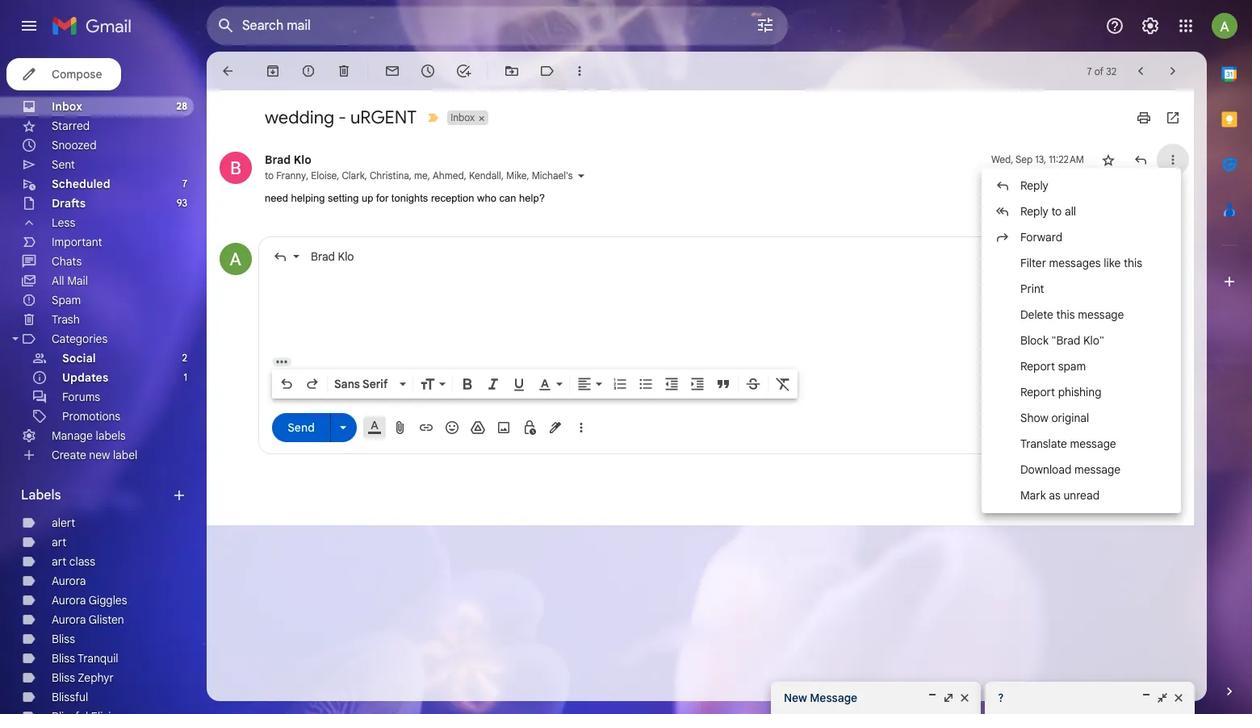 Task type: vqa. For each thing, say whether or not it's contained in the screenshot.
"2:26 PM"
no



Task type: describe. For each thing, give the bounding box(es) containing it.
snooze image
[[420, 63, 436, 79]]

6 , from the left
[[464, 170, 467, 182]]

attach files image
[[393, 420, 409, 436]]

bliss tranquil
[[52, 652, 118, 666]]

spam
[[52, 293, 81, 308]]

drafts link
[[52, 196, 86, 211]]

zephyr
[[78, 671, 114, 686]]

mark as unread
[[1021, 489, 1100, 503]]

aurora giggles link
[[52, 594, 127, 608]]

report spam image
[[300, 63, 317, 79]]

8 , from the left
[[527, 170, 530, 182]]

Not starred checkbox
[[1101, 152, 1117, 168]]

minimize image
[[926, 692, 939, 705]]

type of response image
[[272, 248, 288, 265]]

bulleted list ‪(⌘⇧8)‬ image
[[638, 376, 654, 392]]

alert link
[[52, 516, 75, 531]]

eloise
[[311, 170, 337, 182]]

more send options image
[[335, 420, 351, 436]]

inbox for inbox button
[[451, 111, 475, 124]]

manage
[[52, 429, 93, 443]]

important
[[52, 235, 102, 250]]

0 vertical spatial brad klo
[[265, 153, 312, 167]]

compose
[[52, 67, 102, 82]]

wedding
[[265, 107, 334, 128]]

older image
[[1166, 63, 1182, 79]]

1 vertical spatial brad klo
[[311, 249, 354, 264]]

messages
[[1050, 256, 1101, 271]]

kendall
[[469, 170, 502, 182]]

manage labels link
[[52, 429, 126, 443]]

all
[[1065, 204, 1077, 219]]

aurora glisten link
[[52, 613, 124, 628]]

93
[[177, 197, 187, 209]]

main menu image
[[19, 16, 39, 36]]

mark as unread image
[[384, 63, 401, 79]]

klo"
[[1084, 334, 1105, 348]]

0 horizontal spatial klo
[[294, 153, 312, 167]]

28
[[176, 100, 187, 112]]

delete image
[[336, 63, 352, 79]]

7 for 7
[[182, 178, 187, 190]]

chats link
[[52, 254, 82, 269]]

all mail
[[52, 274, 88, 288]]

message
[[810, 691, 858, 706]]

send button
[[272, 414, 330, 443]]

1
[[184, 372, 187, 384]]

remove formatting ‪(⌘\)‬ image
[[775, 376, 792, 392]]

forums link
[[62, 390, 100, 405]]

32
[[1107, 65, 1117, 77]]

scheduled link
[[52, 177, 110, 191]]

show original
[[1021, 411, 1090, 426]]

labels
[[21, 488, 61, 504]]

labels image
[[540, 63, 556, 79]]

snoozed
[[52, 138, 97, 153]]

labels
[[96, 429, 126, 443]]

starred
[[52, 119, 90, 133]]

phishing
[[1059, 385, 1102, 400]]

"brad
[[1052, 334, 1081, 348]]

snoozed link
[[52, 138, 97, 153]]

spam link
[[52, 293, 81, 308]]

labels navigation
[[0, 52, 207, 715]]

new
[[784, 691, 808, 706]]

wed, sep 13, 11:22 am cell
[[992, 152, 1085, 168]]

advanced search options image
[[750, 9, 782, 41]]

art class
[[52, 555, 95, 569]]

minimize image
[[1141, 692, 1153, 705]]

scheduled
[[52, 177, 110, 191]]

giggles
[[89, 594, 127, 608]]

updates link
[[62, 371, 108, 385]]

aurora glisten
[[52, 613, 124, 628]]

2 , from the left
[[337, 170, 340, 182]]

sent
[[52, 158, 75, 172]]

sans
[[334, 377, 360, 391]]

not starred image
[[1101, 152, 1117, 168]]

forward
[[1021, 230, 1063, 245]]

less
[[52, 216, 75, 230]]

compose button
[[6, 58, 122, 90]]

original
[[1052, 411, 1090, 426]]

like
[[1104, 256, 1121, 271]]

strikethrough ‪(⌘⇧x)‬ image
[[746, 376, 762, 392]]

search mail image
[[212, 11, 241, 40]]

insert files using drive image
[[470, 420, 486, 436]]

undo ‪(⌘z)‬ image
[[279, 376, 295, 392]]

7 for 7 of 32
[[1088, 65, 1093, 77]]

3 , from the left
[[365, 170, 367, 182]]

class
[[69, 555, 95, 569]]

social link
[[62, 351, 96, 366]]

aurora link
[[52, 574, 86, 589]]

to franny , eloise , clark , christina , me , ahmed , kendall , mike , michael's
[[265, 170, 573, 182]]

all mail link
[[52, 274, 88, 288]]

message for download message
[[1075, 463, 1121, 477]]

art class link
[[52, 555, 95, 569]]

more image
[[572, 63, 588, 79]]

up
[[362, 192, 374, 204]]

7 of 32
[[1088, 65, 1117, 77]]

-
[[339, 107, 346, 128]]

sent link
[[52, 158, 75, 172]]

aurora for aurora glisten
[[52, 613, 86, 628]]

as
[[1049, 489, 1061, 503]]

chats
[[52, 254, 82, 269]]

michael's
[[532, 170, 573, 182]]

mark
[[1021, 489, 1047, 503]]

unread
[[1064, 489, 1100, 503]]

franny
[[276, 170, 306, 182]]

label
[[113, 448, 138, 463]]

new
[[89, 448, 110, 463]]

1 vertical spatial klo
[[338, 249, 354, 264]]

trash
[[52, 313, 80, 327]]

block "brad klo"
[[1021, 334, 1105, 348]]

pop out image for new message
[[943, 692, 956, 705]]

1 vertical spatial to
[[1052, 204, 1062, 219]]

4 , from the left
[[409, 170, 412, 182]]



Task type: locate. For each thing, give the bounding box(es) containing it.
message
[[1078, 308, 1125, 322], [1071, 437, 1117, 452], [1075, 463, 1121, 477]]

3 aurora from the top
[[52, 613, 86, 628]]

pop out image
[[943, 692, 956, 705], [1157, 692, 1170, 705]]

aurora up bliss link
[[52, 613, 86, 628]]

pop out image right minimize image
[[943, 692, 956, 705]]

1 horizontal spatial pop out image
[[1157, 692, 1170, 705]]

for
[[376, 192, 389, 204]]

bliss link
[[52, 632, 75, 647]]

to
[[265, 170, 274, 182], [1052, 204, 1062, 219]]

can
[[500, 192, 517, 204]]

pop out image for ?
[[1157, 692, 1170, 705]]

2 vertical spatial aurora
[[52, 613, 86, 628]]

0 vertical spatial klo
[[294, 153, 312, 167]]

1 vertical spatial art
[[52, 555, 66, 569]]

need helping setting up for tonights reception who can help?
[[265, 192, 545, 204]]

, left clark
[[337, 170, 340, 182]]

report for report spam
[[1021, 359, 1056, 374]]

report for report phishing
[[1021, 385, 1056, 400]]

pop out image right minimize icon
[[1157, 692, 1170, 705]]

, up up
[[365, 170, 367, 182]]

reply down 'wed, sep 13, 11:22 am' cell
[[1021, 179, 1049, 193]]

message up 'klo"'
[[1078, 308, 1125, 322]]

report spam
[[1021, 359, 1087, 374]]

me
[[414, 170, 428, 182]]

bold ‪(⌘b)‬ image
[[460, 376, 476, 392]]

0 horizontal spatial to
[[265, 170, 274, 182]]

back to inbox image
[[220, 63, 236, 79]]

tonights
[[392, 192, 428, 204]]

0 horizontal spatial brad
[[265, 153, 291, 167]]

indent less ‪(⌘[)‬ image
[[664, 376, 680, 392]]

of
[[1095, 65, 1104, 77]]

inbox inside button
[[451, 111, 475, 124]]

promotions
[[62, 410, 121, 424]]

aurora down art class "link"
[[52, 574, 86, 589]]

7 inside labels navigation
[[182, 178, 187, 190]]

art down alert link
[[52, 536, 66, 550]]

show trimmed content image
[[272, 357, 292, 366]]

this right like
[[1124, 256, 1143, 271]]

0 vertical spatial aurora
[[52, 574, 86, 589]]

1 bliss from the top
[[52, 632, 75, 647]]

this up the "brad
[[1057, 308, 1076, 322]]

0 vertical spatial message
[[1078, 308, 1125, 322]]

message up unread
[[1075, 463, 1121, 477]]

archive image
[[265, 63, 281, 79]]

11:22 am
[[1049, 153, 1085, 166]]

Search mail text field
[[242, 18, 711, 34]]

1 vertical spatial reply
[[1021, 204, 1049, 219]]

newer image
[[1133, 63, 1149, 79]]

social
[[62, 351, 96, 366]]

2 art from the top
[[52, 555, 66, 569]]

inbox down add to tasks image
[[451, 111, 475, 124]]

insert photo image
[[496, 420, 512, 436]]

promotions link
[[62, 410, 121, 424]]

print
[[1021, 282, 1045, 296]]

Message Body text field
[[272, 276, 1168, 344]]

ahmed
[[433, 170, 464, 182]]

klo up franny
[[294, 153, 312, 167]]

aurora giggles
[[52, 594, 127, 608]]

aurora for aurora link
[[52, 574, 86, 589]]

1 pop out image from the left
[[943, 692, 956, 705]]

brad
[[265, 153, 291, 167], [311, 249, 335, 264]]

, left eloise
[[306, 170, 309, 182]]

trash link
[[52, 313, 80, 327]]

report down block
[[1021, 359, 1056, 374]]

, left kendall
[[464, 170, 467, 182]]

, left the me
[[409, 170, 412, 182]]

inbox up starred link
[[52, 99, 82, 114]]

sans serif option
[[331, 376, 397, 392]]

1 vertical spatial brad
[[311, 249, 335, 264]]

art for art class
[[52, 555, 66, 569]]

aurora
[[52, 574, 86, 589], [52, 594, 86, 608], [52, 613, 86, 628]]

inbox button
[[448, 111, 477, 125]]

who
[[477, 192, 497, 204]]

download
[[1021, 463, 1072, 477]]

brad klo right type of response image
[[311, 249, 354, 264]]

3 bliss from the top
[[52, 671, 75, 686]]

block
[[1021, 334, 1049, 348]]

inbox
[[52, 99, 82, 114], [451, 111, 475, 124]]

glisten
[[89, 613, 124, 628]]

reply up forward
[[1021, 204, 1049, 219]]

bliss for bliss link
[[52, 632, 75, 647]]

close image
[[1173, 692, 1186, 705]]

indent more ‪(⌘])‬ image
[[690, 376, 706, 392]]

0 horizontal spatial inbox
[[52, 99, 82, 114]]

new message
[[784, 691, 858, 706]]

brad klo up franny
[[265, 153, 312, 167]]

1 horizontal spatial brad
[[311, 249, 335, 264]]

bliss zephyr
[[52, 671, 114, 686]]

1 horizontal spatial this
[[1124, 256, 1143, 271]]

insert link ‪(⌘k)‬ image
[[418, 420, 435, 436]]

tab list
[[1208, 52, 1253, 657]]

0 vertical spatial reply
[[1021, 179, 1049, 193]]

italic ‪(⌘i)‬ image
[[485, 376, 502, 392]]

important link
[[52, 235, 102, 250]]

message for translate message
[[1071, 437, 1117, 452]]

1 vertical spatial message
[[1071, 437, 1117, 452]]

send
[[288, 421, 315, 435]]

bliss up the blissful
[[52, 671, 75, 686]]

redo ‪(⌘y)‬ image
[[305, 376, 321, 392]]

1 horizontal spatial klo
[[338, 249, 354, 264]]

1 horizontal spatial to
[[1052, 204, 1062, 219]]

message up download message
[[1071, 437, 1117, 452]]

0 vertical spatial report
[[1021, 359, 1056, 374]]

1 horizontal spatial 7
[[1088, 65, 1093, 77]]

1 vertical spatial this
[[1057, 308, 1076, 322]]

, left ahmed
[[428, 170, 430, 182]]

formatting options toolbar
[[272, 370, 798, 399]]

mail
[[67, 274, 88, 288]]

inbox inside labels navigation
[[52, 99, 82, 114]]

wed, sep 13, 11:22 am
[[992, 153, 1085, 166]]

None search field
[[207, 6, 788, 45]]

bliss down bliss link
[[52, 652, 75, 666]]

add to tasks image
[[456, 63, 472, 79]]

report
[[1021, 359, 1056, 374], [1021, 385, 1056, 400]]

art for art link
[[52, 536, 66, 550]]

0 vertical spatial to
[[265, 170, 274, 182]]

help?
[[519, 192, 545, 204]]

0 vertical spatial art
[[52, 536, 66, 550]]

0 horizontal spatial 7
[[182, 178, 187, 190]]

sans serif
[[334, 377, 388, 391]]

close image
[[959, 692, 972, 705]]

to left franny
[[265, 170, 274, 182]]

filter
[[1021, 256, 1047, 271]]

blissful
[[52, 691, 88, 705]]

tranquil
[[78, 652, 118, 666]]

bliss for bliss tranquil
[[52, 652, 75, 666]]

bliss for bliss zephyr
[[52, 671, 75, 686]]

brad right type of response image
[[311, 249, 335, 264]]

2 vertical spatial bliss
[[52, 671, 75, 686]]

menu containing reply
[[980, 168, 1182, 514]]

wed,
[[992, 153, 1014, 166]]

2 bliss from the top
[[52, 652, 75, 666]]

1 , from the left
[[306, 170, 309, 182]]

0 vertical spatial this
[[1124, 256, 1143, 271]]

reply for reply
[[1021, 179, 1049, 193]]

1 reply from the top
[[1021, 179, 1049, 193]]

blissful link
[[52, 691, 88, 705]]

to left all
[[1052, 204, 1062, 219]]

show details image
[[576, 171, 586, 181]]

1 vertical spatial 7
[[182, 178, 187, 190]]

menu
[[980, 168, 1182, 514]]

bliss up bliss tranquil link
[[52, 632, 75, 647]]

5 , from the left
[[428, 170, 430, 182]]

1 report from the top
[[1021, 359, 1056, 374]]

1 vertical spatial report
[[1021, 385, 1056, 400]]

0 vertical spatial brad
[[265, 153, 291, 167]]

2
[[182, 352, 187, 364]]

art down art link
[[52, 555, 66, 569]]

urgent
[[351, 107, 417, 128]]

report up show
[[1021, 385, 1056, 400]]

spam
[[1059, 359, 1087, 374]]

reply for reply to all
[[1021, 204, 1049, 219]]

labels heading
[[21, 488, 171, 504]]

gmail image
[[52, 10, 140, 42]]

underline ‪(⌘u)‬ image
[[511, 377, 527, 393]]

13,
[[1036, 153, 1047, 166]]

2 pop out image from the left
[[1157, 692, 1170, 705]]

7 up 93
[[182, 178, 187, 190]]

updates
[[62, 371, 108, 385]]

categories
[[52, 332, 108, 347]]

7 left the of on the right top
[[1088, 65, 1093, 77]]

2 report from the top
[[1021, 385, 1056, 400]]

aurora for aurora giggles
[[52, 594, 86, 608]]

insert emoji ‪(⌘⇧2)‬ image
[[444, 420, 460, 436]]

need helping
[[265, 192, 325, 204]]

quote ‪(⌘⇧9)‬ image
[[716, 376, 732, 392]]

mike
[[506, 170, 527, 182]]

delete this message
[[1021, 308, 1125, 322]]

?
[[998, 691, 1004, 706]]

0 horizontal spatial this
[[1057, 308, 1076, 322]]

aurora down aurora link
[[52, 594, 86, 608]]

create new label link
[[52, 448, 138, 463]]

filter messages like this
[[1021, 256, 1143, 271]]

brad up franny
[[265, 153, 291, 167]]

2 aurora from the top
[[52, 594, 86, 608]]

all
[[52, 274, 64, 288]]

1 vertical spatial bliss
[[52, 652, 75, 666]]

0 vertical spatial 7
[[1088, 65, 1093, 77]]

1 vertical spatial aurora
[[52, 594, 86, 608]]

1 art from the top
[[52, 536, 66, 550]]

2 reply from the top
[[1021, 204, 1049, 219]]

0 vertical spatial bliss
[[52, 632, 75, 647]]

, up help?
[[527, 170, 530, 182]]

1 aurora from the top
[[52, 574, 86, 589]]

wedding - urgent
[[265, 107, 417, 128]]

drafts
[[52, 196, 86, 211]]

reply to all
[[1021, 204, 1077, 219]]

report phishing
[[1021, 385, 1102, 400]]

this
[[1124, 256, 1143, 271], [1057, 308, 1076, 322]]

klo down the 'setting' at left
[[338, 249, 354, 264]]

move to image
[[504, 63, 520, 79]]

2 vertical spatial message
[[1075, 463, 1121, 477]]

art
[[52, 536, 66, 550], [52, 555, 66, 569]]

bliss tranquil link
[[52, 652, 118, 666]]

0 horizontal spatial pop out image
[[943, 692, 956, 705]]

, left mike
[[502, 170, 504, 182]]

translate message
[[1021, 437, 1117, 452]]

1 horizontal spatial inbox
[[451, 111, 475, 124]]

forums
[[62, 390, 100, 405]]

download message
[[1021, 463, 1121, 477]]

7 , from the left
[[502, 170, 504, 182]]

support image
[[1106, 16, 1125, 36]]

numbered list ‪(⌘⇧7)‬ image
[[612, 376, 628, 392]]

inbox for inbox link
[[52, 99, 82, 114]]

settings image
[[1141, 16, 1161, 36]]

,
[[306, 170, 309, 182], [337, 170, 340, 182], [365, 170, 367, 182], [409, 170, 412, 182], [428, 170, 430, 182], [464, 170, 467, 182], [502, 170, 504, 182], [527, 170, 530, 182]]



